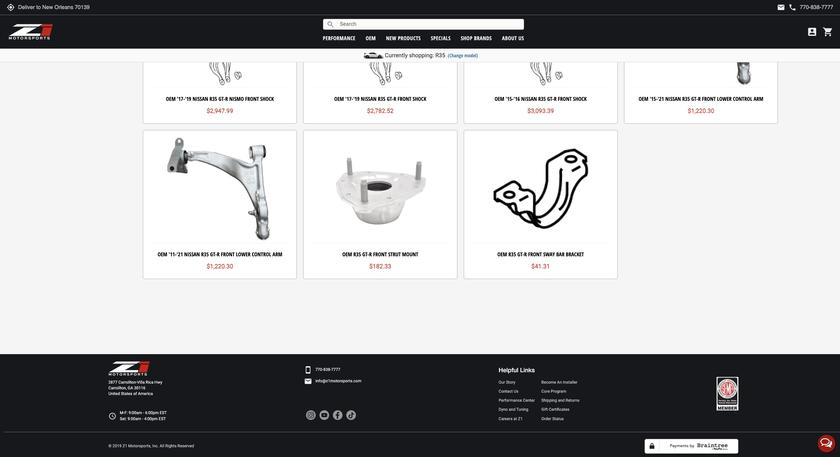 Task type: describe. For each thing, give the bounding box(es) containing it.
shop
[[461, 34, 473, 42]]

control for oem '15-'21 nissan r35 gt-r front lower control arm
[[733, 95, 753, 103]]

oem '15-'16 nissan r35 gt-r front shock
[[495, 95, 587, 103]]

products
[[398, 34, 421, 42]]

nissan for oem '17-'19 nissan r35 gt-r nismo front shock
[[193, 95, 208, 103]]

helpful
[[499, 367, 519, 374]]

shop brands link
[[461, 34, 492, 42]]

r for oem '11-'21 nissan r35 gt-r front lower control arm
[[217, 251, 220, 258]]

mail link
[[777, 3, 785, 11]]

$2,947.99
[[207, 107, 233, 114]]

tiktok link image
[[346, 411, 356, 421]]

motorsports,
[[128, 444, 151, 449]]

oem '17-'19 nissan r35 gt-r nismo front shock
[[166, 95, 274, 103]]

bracket
[[566, 251, 584, 258]]

email info@z1motorsports.com
[[304, 378, 362, 386]]

instagram link image
[[306, 411, 316, 421]]

1 vertical spatial 9:00am
[[128, 417, 141, 422]]

performance
[[323, 34, 356, 42]]

oem for oem '17-'19 nissan r35 gt-r front shock
[[334, 95, 344, 103]]

'15- for '21
[[650, 95, 658, 103]]

shopping_cart
[[823, 27, 834, 37]]

order status link
[[542, 417, 580, 422]]

770-
[[316, 368, 323, 372]]

mail
[[777, 3, 785, 11]]

2877 carrollton-villa rica hwy carrollton, ga 30116 united states of america
[[108, 380, 162, 397]]

returns
[[566, 399, 580, 403]]

shock for oem '15-'16 nissan r35 gt-r front shock
[[573, 95, 587, 103]]

access_time
[[108, 412, 116, 421]]

'21 for '15-
[[658, 95, 664, 103]]

of
[[133, 392, 137, 397]]

links
[[520, 367, 535, 374]]

search
[[327, 20, 335, 28]]

carrollton,
[[108, 386, 127, 391]]

inc.
[[152, 444, 159, 449]]

become an installer link
[[542, 380, 580, 386]]

gt- for oem '17-'19 nissan r35 gt-r front shock
[[387, 95, 394, 103]]

new
[[386, 34, 397, 42]]

oem link
[[366, 34, 376, 42]]

shopping:
[[409, 52, 434, 59]]

z1 company logo image
[[108, 361, 150, 377]]

shipping and returns
[[542, 399, 580, 403]]

about us link
[[502, 34, 524, 42]]

careers at z1
[[499, 417, 523, 422]]

oem '17-'19 nissan r35 gt-r front shock
[[334, 95, 426, 103]]

order
[[542, 417, 551, 422]]

order status
[[542, 417, 564, 422]]

oem for oem r35 gt-r front sway bar bracket
[[498, 251, 507, 258]]

shop brands
[[461, 34, 492, 42]]

'16
[[514, 95, 520, 103]]

our story
[[499, 380, 515, 385]]

oem r35 gt-r front strut mount
[[342, 251, 418, 258]]

'15- for '16
[[506, 95, 514, 103]]

rights
[[165, 444, 177, 449]]

gift
[[542, 408, 548, 412]]

info@z1motorsports.com
[[316, 379, 362, 384]]

nissan for oem '15-'21 nissan r35 gt-r front lower control arm
[[666, 95, 681, 103]]

$182.33
[[369, 263, 391, 270]]

model)
[[465, 52, 478, 59]]

oem for oem 'link' on the left
[[366, 34, 376, 42]]

838-
[[323, 368, 331, 372]]

sway
[[543, 251, 555, 258]]

contact us link
[[499, 389, 535, 395]]

0 vertical spatial est
[[160, 411, 167, 416]]

oem '11-'21 nissan r35 gt-r front lower control arm
[[158, 251, 282, 258]]

Search search field
[[335, 19, 524, 29]]

shipping and returns link
[[542, 398, 580, 404]]

sat:
[[120, 417, 127, 422]]

0 vertical spatial 9:00am
[[129, 411, 142, 416]]

$1,220.30 for '11-
[[207, 263, 233, 270]]

become an installer
[[542, 380, 578, 385]]

at
[[514, 417, 517, 422]]

careers
[[499, 417, 513, 422]]

nissan for oem '15-'16 nissan r35 gt-r front shock
[[521, 95, 537, 103]]

'17- for oem '17-'19 nissan r35 gt-r nismo front shock
[[177, 95, 185, 103]]

states
[[121, 392, 132, 397]]

youtube link image
[[319, 411, 329, 421]]

all
[[160, 444, 164, 449]]

new products
[[386, 34, 421, 42]]

nissan for oem '17-'19 nissan r35 gt-r front shock
[[361, 95, 377, 103]]

specials
[[431, 34, 451, 42]]

performance center
[[499, 399, 535, 403]]

performance center link
[[499, 398, 535, 404]]

4:00pm
[[144, 417, 158, 422]]

program
[[551, 390, 566, 394]]

$1,220.30 for '15-
[[688, 107, 715, 114]]

performance
[[499, 399, 522, 403]]

phone
[[789, 3, 797, 11]]

arm for oem '11-'21 nissan r35 gt-r front lower control arm
[[273, 251, 282, 258]]

lower for oem '15-'21 nissan r35 gt-r front lower control arm
[[717, 95, 732, 103]]

r for oem '17-'19 nissan r35 gt-r front shock
[[394, 95, 396, 103]]

shopping_cart link
[[821, 27, 834, 37]]

hwy
[[155, 380, 162, 385]]

dyno
[[499, 408, 508, 412]]

center
[[523, 399, 535, 403]]

brands
[[474, 34, 492, 42]]

r for oem '15-'21 nissan r35 gt-r front lower control arm
[[698, 95, 701, 103]]

nismo
[[229, 95, 244, 103]]

control for oem '11-'21 nissan r35 gt-r front lower control arm
[[252, 251, 271, 258]]

oem for oem r35 gt-r front strut mount
[[342, 251, 352, 258]]

r for oem '15-'16 nissan r35 gt-r front shock
[[554, 95, 557, 103]]

2019
[[113, 444, 122, 449]]



Task type: locate. For each thing, give the bounding box(es) containing it.
villa
[[137, 380, 145, 385]]

reserved
[[178, 444, 194, 449]]

9:00am right 'sat:'
[[128, 417, 141, 422]]

and right dyno
[[509, 408, 516, 412]]

tuning
[[517, 408, 529, 412]]

$1,220.30
[[688, 107, 715, 114], [207, 263, 233, 270]]

us down our story link
[[514, 390, 519, 394]]

and
[[558, 399, 565, 403], [509, 408, 516, 412]]

certificates
[[549, 408, 570, 412]]

0 horizontal spatial arm
[[273, 251, 282, 258]]

'11-
[[169, 251, 177, 258]]

oem for oem '11-'21 nissan r35 gt-r front lower control arm
[[158, 251, 167, 258]]

z1 motorsports logo image
[[8, 23, 53, 40]]

1 horizontal spatial and
[[558, 399, 565, 403]]

0 horizontal spatial z1
[[123, 444, 127, 449]]

shock for oem '17-'19 nissan r35 gt-r front shock
[[413, 95, 426, 103]]

'21 for '11-
[[177, 251, 183, 258]]

1 '15- from the left
[[506, 95, 514, 103]]

1 vertical spatial lower
[[236, 251, 251, 258]]

core program link
[[542, 389, 580, 395]]

1 horizontal spatial lower
[[717, 95, 732, 103]]

mount
[[402, 251, 418, 258]]

about us
[[502, 34, 524, 42]]

arm
[[754, 95, 764, 103], [273, 251, 282, 258]]

2 '17- from the left
[[345, 95, 353, 103]]

1 vertical spatial est
[[159, 417, 166, 422]]

bar
[[556, 251, 565, 258]]

1 horizontal spatial z1
[[518, 417, 523, 422]]

us
[[519, 34, 524, 42], [514, 390, 519, 394]]

0 horizontal spatial '17-
[[177, 95, 185, 103]]

gt- for oem '15-'16 nissan r35 gt-r front shock
[[547, 95, 554, 103]]

2877
[[108, 380, 117, 385]]

0 vertical spatial arm
[[754, 95, 764, 103]]

2 '19 from the left
[[353, 95, 360, 103]]

specials link
[[431, 34, 451, 42]]

1 horizontal spatial shock
[[413, 95, 426, 103]]

z1 right 2019
[[123, 444, 127, 449]]

0 vertical spatial and
[[558, 399, 565, 403]]

info@z1motorsports.com link
[[316, 379, 362, 384]]

facebook link image
[[333, 411, 343, 421]]

smartphone
[[304, 366, 312, 374]]

0 horizontal spatial us
[[514, 390, 519, 394]]

$1,220.30 down oem '15-'21 nissan r35 gt-r front lower control arm
[[688, 107, 715, 114]]

m-
[[120, 411, 124, 416]]

status
[[552, 417, 564, 422]]

1 horizontal spatial '17-
[[345, 95, 353, 103]]

1 horizontal spatial $1,220.30
[[688, 107, 715, 114]]

our story link
[[499, 380, 535, 386]]

0 horizontal spatial '21
[[177, 251, 183, 258]]

currently
[[385, 52, 408, 59]]

and inside shipping and returns link
[[558, 399, 565, 403]]

$2,782.52
[[367, 107, 394, 114]]

sema member logo image
[[717, 377, 739, 411]]

1 vertical spatial -
[[142, 417, 143, 422]]

1 horizontal spatial arm
[[754, 95, 764, 103]]

1 vertical spatial $1,220.30
[[207, 263, 233, 270]]

1 vertical spatial us
[[514, 390, 519, 394]]

0 vertical spatial us
[[519, 34, 524, 42]]

1 horizontal spatial '15-
[[650, 95, 658, 103]]

gt- for oem '11-'21 nissan r35 gt-r front lower control arm
[[210, 251, 217, 258]]

1 horizontal spatial control
[[733, 95, 753, 103]]

carrollton-
[[118, 380, 137, 385]]

z1 right at
[[518, 417, 523, 422]]

new products link
[[386, 34, 421, 42]]

0 vertical spatial lower
[[717, 95, 732, 103]]

0 vertical spatial z1
[[518, 417, 523, 422]]

strut
[[388, 251, 401, 258]]

est
[[160, 411, 167, 416], [159, 417, 166, 422]]

an
[[557, 380, 562, 385]]

'17-
[[177, 95, 185, 103], [345, 95, 353, 103]]

1 vertical spatial arm
[[273, 251, 282, 258]]

account_box link
[[805, 27, 820, 37]]

oem for oem '15-'21 nissan r35 gt-r front lower control arm
[[639, 95, 649, 103]]

0 horizontal spatial '15-
[[506, 95, 514, 103]]

2 horizontal spatial shock
[[573, 95, 587, 103]]

30116
[[134, 386, 145, 391]]

and inside dyno and tuning link
[[509, 408, 516, 412]]

est right 6:00pm in the left bottom of the page
[[160, 411, 167, 416]]

shipping
[[542, 399, 557, 403]]

1 horizontal spatial '19
[[353, 95, 360, 103]]

installer
[[563, 380, 578, 385]]

us for contact us
[[514, 390, 519, 394]]

us for about us
[[519, 34, 524, 42]]

and down core program link
[[558, 399, 565, 403]]

'19 for oem '17-'19 nissan r35 gt-r nismo front shock
[[185, 95, 191, 103]]

1 vertical spatial '21
[[177, 251, 183, 258]]

oem r35 gt-r front sway bar bracket
[[498, 251, 584, 258]]

9:00am right the 'f:' in the bottom left of the page
[[129, 411, 142, 416]]

my_location
[[7, 3, 15, 11]]

oem for oem '15-'16 nissan r35 gt-r front shock
[[495, 95, 504, 103]]

0 horizontal spatial and
[[509, 408, 516, 412]]

our
[[499, 380, 505, 385]]

z1 for 2019
[[123, 444, 127, 449]]

core
[[542, 390, 550, 394]]

$3,093.39
[[528, 107, 554, 114]]

oem for oem '17-'19 nissan r35 gt-r nismo front shock
[[166, 95, 176, 103]]

0 vertical spatial '21
[[658, 95, 664, 103]]

gt- for oem '15-'21 nissan r35 gt-r front lower control arm
[[691, 95, 698, 103]]

0 horizontal spatial '19
[[185, 95, 191, 103]]

- left 6:00pm in the left bottom of the page
[[143, 411, 144, 416]]

gift certificates link
[[542, 407, 580, 413]]

shock
[[260, 95, 274, 103], [413, 95, 426, 103], [573, 95, 587, 103]]

nissan for oem '11-'21 nissan r35 gt-r front lower control arm
[[184, 251, 200, 258]]

r for oem '17-'19 nissan r35 gt-r nismo front shock
[[225, 95, 228, 103]]

1 '19 from the left
[[185, 95, 191, 103]]

$1,220.30 down oem '11-'21 nissan r35 gt-r front lower control arm
[[207, 263, 233, 270]]

2 shock from the left
[[413, 95, 426, 103]]

gift certificates
[[542, 408, 570, 412]]

currently shopping: r35 (change model)
[[385, 52, 478, 59]]

- left 4:00pm
[[142, 417, 143, 422]]

united
[[108, 392, 120, 397]]

est right 4:00pm
[[159, 417, 166, 422]]

1 vertical spatial and
[[509, 408, 516, 412]]

0 vertical spatial -
[[143, 411, 144, 416]]

become
[[542, 380, 556, 385]]

performance link
[[323, 34, 356, 42]]

smartphone 770-838-7777
[[304, 366, 340, 374]]

account_box
[[807, 27, 818, 37]]

r
[[225, 95, 228, 103], [394, 95, 396, 103], [554, 95, 557, 103], [698, 95, 701, 103], [217, 251, 220, 258], [369, 251, 372, 258], [524, 251, 527, 258]]

1 '17- from the left
[[177, 95, 185, 103]]

2 '15- from the left
[[650, 95, 658, 103]]

0 vertical spatial control
[[733, 95, 753, 103]]

0 horizontal spatial $1,220.30
[[207, 263, 233, 270]]

© 2019 z1 motorsports, inc. all rights reserved
[[108, 444, 194, 449]]

us right about
[[519, 34, 524, 42]]

careers at z1 link
[[499, 417, 535, 422]]

'21
[[658, 95, 664, 103], [177, 251, 183, 258]]

z1 for at
[[518, 417, 523, 422]]

america
[[138, 392, 153, 397]]

rica
[[146, 380, 154, 385]]

0 horizontal spatial lower
[[236, 251, 251, 258]]

control
[[733, 95, 753, 103], [252, 251, 271, 258]]

1 vertical spatial control
[[252, 251, 271, 258]]

and for tuning
[[509, 408, 516, 412]]

lower for oem '11-'21 nissan r35 gt-r front lower control arm
[[236, 251, 251, 258]]

'19
[[185, 95, 191, 103], [353, 95, 360, 103]]

'17- for oem '17-'19 nissan r35 gt-r front shock
[[345, 95, 353, 103]]

1 horizontal spatial '21
[[658, 95, 664, 103]]

770-838-7777 link
[[316, 367, 340, 373]]

gt-
[[219, 95, 225, 103], [387, 95, 394, 103], [547, 95, 554, 103], [691, 95, 698, 103], [210, 251, 217, 258], [362, 251, 369, 258], [518, 251, 524, 258]]

arm for oem '15-'21 nissan r35 gt-r front lower control arm
[[754, 95, 764, 103]]

0 horizontal spatial control
[[252, 251, 271, 258]]

dyno and tuning
[[499, 408, 529, 412]]

ga
[[128, 386, 133, 391]]

r35
[[435, 52, 445, 59], [210, 95, 217, 103], [378, 95, 386, 103], [538, 95, 546, 103], [682, 95, 690, 103], [201, 251, 209, 258], [354, 251, 361, 258], [509, 251, 516, 258]]

about
[[502, 34, 517, 42]]

front
[[245, 95, 259, 103], [398, 95, 411, 103], [558, 95, 572, 103], [702, 95, 716, 103], [221, 251, 235, 258], [373, 251, 387, 258], [528, 251, 542, 258]]

$41.31
[[532, 263, 550, 270]]

1 horizontal spatial us
[[519, 34, 524, 42]]

0 horizontal spatial shock
[[260, 95, 274, 103]]

phone link
[[789, 3, 834, 11]]

3 shock from the left
[[573, 95, 587, 103]]

'19 for oem '17-'19 nissan r35 gt-r front shock
[[353, 95, 360, 103]]

f:
[[124, 411, 128, 416]]

nissan
[[193, 95, 208, 103], [361, 95, 377, 103], [521, 95, 537, 103], [666, 95, 681, 103], [184, 251, 200, 258]]

6:00pm
[[145, 411, 159, 416]]

gt- for oem '17-'19 nissan r35 gt-r nismo front shock
[[219, 95, 225, 103]]

0 vertical spatial $1,220.30
[[688, 107, 715, 114]]

1 shock from the left
[[260, 95, 274, 103]]

1 vertical spatial z1
[[123, 444, 127, 449]]

and for returns
[[558, 399, 565, 403]]



Task type: vqa. For each thing, say whether or not it's contained in the screenshot.
second $11.23 from right
no



